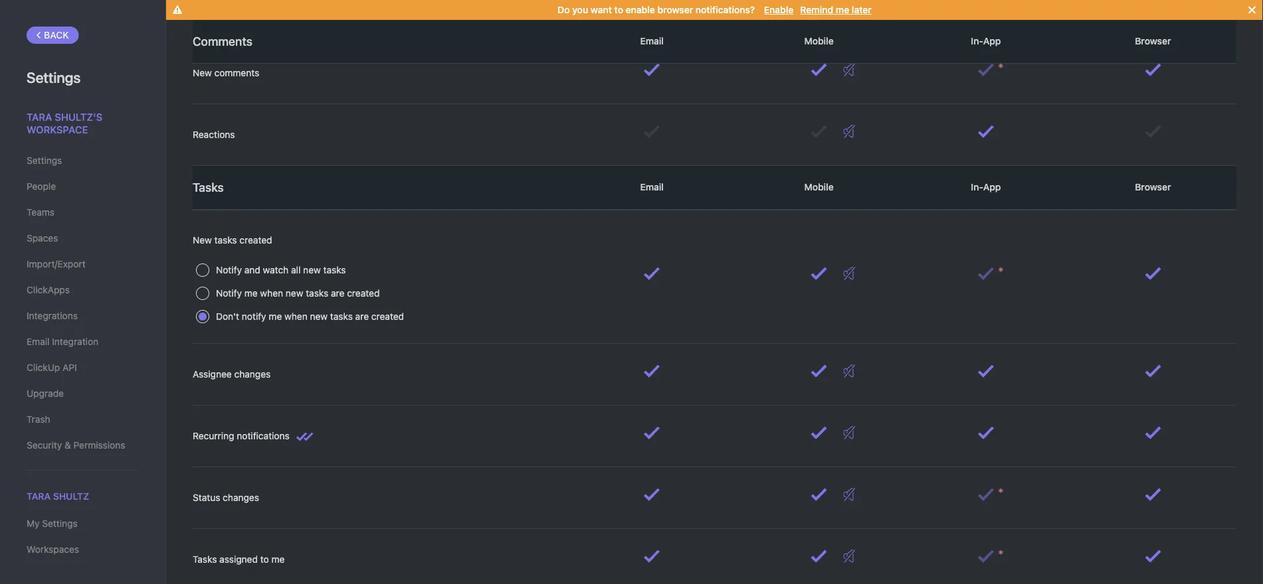 Task type: describe. For each thing, give the bounding box(es) containing it.
off image for tasks assigned to me
[[844, 550, 856, 564]]

email integration
[[27, 337, 98, 348]]

comments
[[214, 67, 259, 78]]

do you want to enable browser notifications? enable remind me later
[[558, 4, 872, 15]]

my
[[27, 519, 40, 530]]

settings link
[[27, 150, 139, 172]]

tara shultz's workspace
[[27, 111, 102, 136]]

me down and
[[244, 288, 258, 299]]

people
[[27, 181, 56, 192]]

tara shultz
[[27, 492, 89, 502]]

security
[[27, 440, 62, 451]]

and
[[244, 265, 260, 276]]

0 horizontal spatial to
[[260, 555, 269, 566]]

notify and watch all new tasks
[[216, 265, 346, 276]]

notify for notify me when new tasks are created
[[216, 288, 242, 299]]

teams link
[[27, 201, 139, 224]]

my settings
[[27, 519, 78, 530]]

notify
[[242, 311, 266, 322]]

off image for reactions
[[844, 125, 856, 138]]

api
[[63, 363, 77, 374]]

assignee
[[193, 369, 232, 380]]

settings element
[[0, 0, 166, 585]]

new for all
[[303, 265, 321, 276]]

tasks for tasks assigned to me
[[193, 555, 217, 566]]

in- for comments
[[971, 35, 984, 46]]

tasks right "all"
[[323, 265, 346, 276]]

shultz's
[[55, 111, 102, 123]]

clickapps
[[27, 285, 70, 296]]

1 horizontal spatial when
[[285, 311, 308, 322]]

remind
[[801, 4, 834, 15]]

new tasks created
[[193, 235, 272, 246]]

email for tasks
[[638, 182, 666, 193]]

don't notify me when new tasks are created
[[216, 311, 404, 322]]

3 off image from the top
[[844, 267, 856, 280]]

browser
[[658, 4, 693, 15]]

browser for comments
[[1133, 35, 1174, 46]]

tasks up the don't notify me when new tasks are created
[[306, 288, 329, 299]]

new for new tasks created
[[193, 235, 212, 246]]

me right assigned
[[272, 555, 285, 566]]

new for when
[[310, 311, 328, 322]]

changes for assignee changes
[[234, 369, 271, 380]]

security & permissions link
[[27, 435, 139, 457]]

status changes
[[193, 493, 259, 504]]

1 vertical spatial new
[[286, 288, 303, 299]]

all
[[291, 265, 301, 276]]

trash link
[[27, 409, 139, 431]]

email inside settings element
[[27, 337, 50, 348]]

0 vertical spatial created
[[240, 235, 272, 246]]

off image for assignee changes
[[844, 365, 856, 378]]

trash
[[27, 414, 50, 425]]

me right notify
[[269, 311, 282, 322]]

mobile for comments
[[802, 35, 836, 46]]

comments
[[193, 34, 252, 49]]

enable
[[626, 4, 655, 15]]

app for comments
[[984, 35, 1001, 46]]

recurring
[[193, 431, 234, 442]]

permissions
[[73, 440, 125, 451]]

2 vertical spatial created
[[371, 311, 404, 322]]

in-app for tasks
[[969, 182, 1004, 193]]

notify for notify and watch all new tasks
[[216, 265, 242, 276]]



Task type: vqa. For each thing, say whether or not it's contained in the screenshot.
Email
yes



Task type: locate. For each thing, give the bounding box(es) containing it.
mobile for tasks
[[802, 182, 836, 193]]

1 tasks from the top
[[193, 180, 224, 195]]

0 vertical spatial new
[[193, 67, 212, 78]]

changes right status
[[223, 493, 259, 504]]

1 app from the top
[[984, 35, 1001, 46]]

integration
[[52, 337, 98, 348]]

integrations link
[[27, 305, 139, 328]]

1 tara from the top
[[27, 111, 52, 123]]

browser
[[1133, 35, 1174, 46], [1133, 182, 1174, 193]]

back
[[44, 30, 69, 41]]

new
[[193, 67, 212, 78], [193, 235, 212, 246]]

to
[[615, 4, 623, 15], [260, 555, 269, 566]]

clickapps link
[[27, 279, 139, 302]]

tasks assigned to me
[[193, 555, 285, 566]]

in-app for comments
[[969, 35, 1004, 46]]

want
[[591, 4, 612, 15]]

2 vertical spatial new
[[310, 311, 328, 322]]

clickup api link
[[27, 357, 139, 380]]

tara up the my
[[27, 492, 51, 502]]

1 vertical spatial settings
[[27, 155, 62, 166]]

tasks down notify me when new tasks are created
[[330, 311, 353, 322]]

1 vertical spatial are
[[355, 311, 369, 322]]

0 vertical spatial when
[[260, 288, 283, 299]]

2 tara from the top
[[27, 492, 51, 502]]

my settings link
[[27, 513, 139, 536]]

2 app from the top
[[984, 182, 1001, 193]]

tasks
[[214, 235, 237, 246], [323, 265, 346, 276], [306, 288, 329, 299], [330, 311, 353, 322]]

to right assigned
[[260, 555, 269, 566]]

1 vertical spatial new
[[193, 235, 212, 246]]

1 off image from the top
[[844, 63, 856, 76]]

assignee changes
[[193, 369, 271, 380]]

tasks down reactions
[[193, 180, 224, 195]]

in- for tasks
[[971, 182, 984, 193]]

import/export
[[27, 259, 86, 270]]

settings
[[27, 68, 81, 86], [27, 155, 62, 166], [42, 519, 78, 530]]

tara up workspace
[[27, 111, 52, 123]]

you
[[572, 4, 588, 15]]

assigned
[[219, 555, 258, 566]]

1 vertical spatial app
[[984, 182, 1001, 193]]

1 notify from the top
[[216, 265, 242, 276]]

integrations
[[27, 311, 78, 322]]

1 in- from the top
[[971, 35, 984, 46]]

when
[[260, 288, 283, 299], [285, 311, 308, 322]]

1 mobile from the top
[[802, 35, 836, 46]]

0 vertical spatial changes
[[234, 369, 271, 380]]

0 vertical spatial new
[[303, 265, 321, 276]]

2 vertical spatial email
[[27, 337, 50, 348]]

1 vertical spatial mobile
[[802, 182, 836, 193]]

off image for status changes
[[844, 489, 856, 502]]

off image for new comments
[[844, 63, 856, 76]]

notifications
[[237, 431, 290, 442]]

are
[[331, 288, 345, 299], [355, 311, 369, 322]]

shultz
[[53, 492, 89, 502]]

when down "watch"
[[260, 288, 283, 299]]

notify up the don't
[[216, 288, 242, 299]]

2 in- from the top
[[971, 182, 984, 193]]

notify left and
[[216, 265, 242, 276]]

clickup
[[27, 363, 60, 374]]

2 in-app from the top
[[969, 182, 1004, 193]]

5 off image from the top
[[844, 427, 856, 440]]

tasks
[[193, 180, 224, 195], [193, 555, 217, 566]]

workspaces
[[27, 545, 79, 556]]

1 horizontal spatial to
[[615, 4, 623, 15]]

to right 'want'
[[615, 4, 623, 15]]

6 off image from the top
[[844, 489, 856, 502]]

0 vertical spatial tasks
[[193, 180, 224, 195]]

new
[[303, 265, 321, 276], [286, 288, 303, 299], [310, 311, 328, 322]]

tasks up the "notify and watch all new tasks"
[[214, 235, 237, 246]]

new down notify me when new tasks are created
[[310, 311, 328, 322]]

new comments
[[193, 67, 259, 78]]

upgrade link
[[27, 383, 139, 405]]

0 vertical spatial in-
[[971, 35, 984, 46]]

status
[[193, 493, 220, 504]]

don't
[[216, 311, 239, 322]]

0 horizontal spatial are
[[331, 288, 345, 299]]

workspaces link
[[27, 539, 139, 562]]

0 vertical spatial mobile
[[802, 35, 836, 46]]

created
[[240, 235, 272, 246], [347, 288, 380, 299], [371, 311, 404, 322]]

tasks for tasks
[[193, 180, 224, 195]]

1 new from the top
[[193, 67, 212, 78]]

do
[[558, 4, 570, 15]]

0 vertical spatial in-app
[[969, 35, 1004, 46]]

1 in-app from the top
[[969, 35, 1004, 46]]

in-
[[971, 35, 984, 46], [971, 182, 984, 193]]

app for tasks
[[984, 182, 1001, 193]]

0 horizontal spatial when
[[260, 288, 283, 299]]

clickup api
[[27, 363, 77, 374]]

spaces
[[27, 233, 58, 244]]

1 vertical spatial tasks
[[193, 555, 217, 566]]

email for comments
[[638, 35, 666, 46]]

2 notify from the top
[[216, 288, 242, 299]]

1 browser from the top
[[1133, 35, 1174, 46]]

2 tasks from the top
[[193, 555, 217, 566]]

in-app
[[969, 35, 1004, 46], [969, 182, 1004, 193]]

email integration link
[[27, 331, 139, 354]]

1 vertical spatial to
[[260, 555, 269, 566]]

changes
[[234, 369, 271, 380], [223, 493, 259, 504]]

1 vertical spatial notify
[[216, 288, 242, 299]]

me left later
[[836, 4, 850, 15]]

tara
[[27, 111, 52, 123], [27, 492, 51, 502]]

new down "all"
[[286, 288, 303, 299]]

2 mobile from the top
[[802, 182, 836, 193]]

import/export link
[[27, 253, 139, 276]]

watch
[[263, 265, 289, 276]]

2 vertical spatial settings
[[42, 519, 78, 530]]

tara for tara shultz
[[27, 492, 51, 502]]

settings right the my
[[42, 519, 78, 530]]

0 vertical spatial notify
[[216, 265, 242, 276]]

changes for status changes
[[223, 493, 259, 504]]

1 vertical spatial when
[[285, 311, 308, 322]]

0 vertical spatial email
[[638, 35, 666, 46]]

1 vertical spatial email
[[638, 182, 666, 193]]

back link
[[27, 27, 79, 44]]

browser for tasks
[[1133, 182, 1174, 193]]

new for new comments
[[193, 67, 212, 78]]

email
[[638, 35, 666, 46], [638, 182, 666, 193], [27, 337, 50, 348]]

later
[[852, 4, 872, 15]]

1 vertical spatial browser
[[1133, 182, 1174, 193]]

notify me when new tasks are created
[[216, 288, 380, 299]]

teams
[[27, 207, 54, 218]]

0 vertical spatial app
[[984, 35, 1001, 46]]

recurring notifications
[[193, 431, 290, 442]]

&
[[64, 440, 71, 451]]

1 vertical spatial in-app
[[969, 182, 1004, 193]]

workspace
[[27, 124, 88, 136]]

when down notify me when new tasks are created
[[285, 311, 308, 322]]

settings down back link
[[27, 68, 81, 86]]

changes right assignee
[[234, 369, 271, 380]]

notify
[[216, 265, 242, 276], [216, 288, 242, 299]]

enable
[[764, 4, 794, 15]]

upgrade
[[27, 388, 64, 399]]

notifications?
[[696, 4, 755, 15]]

0 vertical spatial are
[[331, 288, 345, 299]]

1 vertical spatial tara
[[27, 492, 51, 502]]

1 vertical spatial in-
[[971, 182, 984, 193]]

people link
[[27, 175, 139, 198]]

new right "all"
[[303, 265, 321, 276]]

tara inside tara shultz's workspace
[[27, 111, 52, 123]]

spaces link
[[27, 227, 139, 250]]

1 horizontal spatial are
[[355, 311, 369, 322]]

0 vertical spatial settings
[[27, 68, 81, 86]]

tasks left assigned
[[193, 555, 217, 566]]

2 browser from the top
[[1133, 182, 1174, 193]]

reactions
[[193, 129, 235, 140]]

settings up people
[[27, 155, 62, 166]]

tara for tara shultz's workspace
[[27, 111, 52, 123]]

me
[[836, 4, 850, 15], [244, 288, 258, 299], [269, 311, 282, 322], [272, 555, 285, 566]]

off image
[[844, 63, 856, 76], [844, 125, 856, 138], [844, 267, 856, 280], [844, 365, 856, 378], [844, 427, 856, 440], [844, 489, 856, 502], [844, 550, 856, 564]]

security & permissions
[[27, 440, 125, 451]]

2 off image from the top
[[844, 125, 856, 138]]

4 off image from the top
[[844, 365, 856, 378]]

mobile
[[802, 35, 836, 46], [802, 182, 836, 193]]

2 new from the top
[[193, 235, 212, 246]]

7 off image from the top
[[844, 550, 856, 564]]

1 vertical spatial created
[[347, 288, 380, 299]]

0 vertical spatial browser
[[1133, 35, 1174, 46]]

1 vertical spatial changes
[[223, 493, 259, 504]]

0 vertical spatial tara
[[27, 111, 52, 123]]

0 vertical spatial to
[[615, 4, 623, 15]]

app
[[984, 35, 1001, 46], [984, 182, 1001, 193]]



